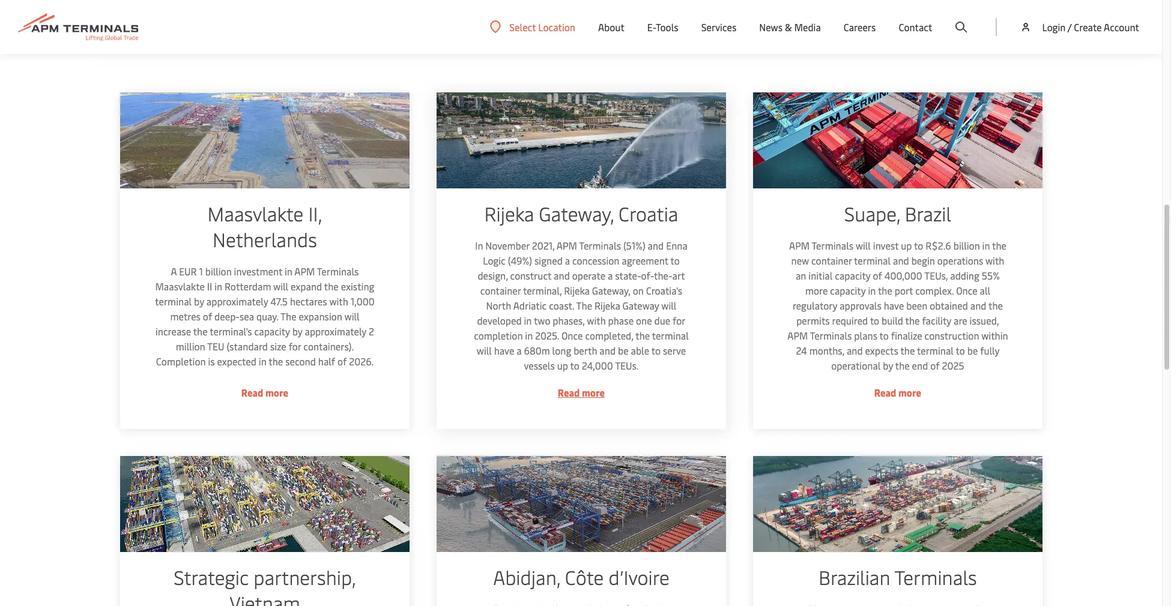 Task type: describe. For each thing, give the bounding box(es) containing it.
upi b cais sul image
[[753, 93, 1043, 189]]

increase
[[155, 325, 191, 338]]

issued,
[[970, 314, 1000, 328]]

will down "1,000"
[[344, 310, 359, 323]]

million
[[176, 340, 205, 353]]

to up begin
[[914, 239, 924, 252]]

read for netherlands
[[241, 386, 263, 400]]

2026.
[[349, 355, 374, 368]]

apm up "new"
[[789, 239, 810, 252]]

media
[[795, 20, 821, 34]]

half
[[318, 355, 335, 368]]

55%
[[982, 269, 1000, 282]]

croatia
[[619, 201, 679, 227]]

2025
[[942, 359, 965, 373]]

adding
[[951, 269, 980, 282]]

(standard
[[226, 340, 268, 353]]

of right half
[[337, 355, 347, 368]]

the inside a eur 1 billion investment in apm terminals maasvlakte ii in rotterdam will expand the existing terminal by approximately 47.5 hectares with 1,000 metres of deep-sea quay. the expansion will increase the terminal's capacity by approximately 2 million teu (standard size for containers). completion is expected in the second half of 2026.
[[280, 310, 296, 323]]

investment
[[234, 265, 282, 278]]

news & media
[[760, 20, 821, 34]]

apm inside a eur 1 billion investment in apm terminals maasvlakte ii in rotterdam will expand the existing terminal by approximately 47.5 hectares with 1,000 metres of deep-sea quay. the expansion will increase the terminal's capacity by approximately 2 million teu (standard size for containers). completion is expected in the second half of 2026.
[[294, 265, 315, 278]]

suape,
[[845, 201, 900, 227]]

680m
[[524, 344, 550, 358]]

able
[[631, 344, 649, 358]]

second
[[285, 355, 316, 368]]

in left two
[[524, 314, 532, 328]]

about
[[599, 20, 625, 34]]

up inside the in november 2021, apm terminals (51%) and enna logic (49%) signed a concession agreement to design, construct and operate a state-of-the-art container terminal, rijeka gateway, on croatia's north adriatic coast. the rijeka gateway will developed in two phases, with phase one due for completion in 2025. once completed, the terminal will have a 680m long berth and be able to serve vessels up to 24,000 teus.
[[557, 359, 568, 373]]

the up '55%'
[[993, 239, 1007, 252]]

required
[[832, 314, 868, 328]]

expansion
[[299, 310, 342, 323]]

design,
[[478, 269, 508, 282]]

account
[[1105, 20, 1140, 34]]

teu
[[207, 340, 224, 353]]

once inside 'apm terminals will invest up to r$2.6 billion in the new container terminal and begin operations with an initial capacity of 400,000 teus, adding 55% more capacity in the port complex. once all regulatory approvals have been obtained and the permits required to build the facility are issued, apm terminals plans to finalize construction within 24 months, and expects the terminal to be fully operational by the end of 2025'
[[957, 284, 978, 297]]

november
[[485, 239, 530, 252]]

all
[[980, 284, 991, 297]]

to down berth
[[570, 359, 580, 373]]

suape, brazil
[[845, 201, 952, 227]]

adriatic
[[513, 299, 547, 313]]

in right "ii"
[[214, 280, 222, 293]]

abidjan, côte d'ivoire link
[[437, 457, 726, 607]]

terminals inside a eur 1 billion investment in apm terminals maasvlakte ii in rotterdam will expand the existing terminal by approximately 47.5 hectares with 1,000 metres of deep-sea quay. the expansion will increase the terminal's capacity by approximately 2 million teu (standard size for containers). completion is expected in the second half of 2026.
[[317, 265, 359, 278]]

an
[[796, 269, 806, 282]]

for inside the in november 2021, apm terminals (51%) and enna logic (49%) signed a concession agreement to design, construct and operate a state-of-the-art container terminal, rijeka gateway, on croatia's north adriatic coast. the rijeka gateway will developed in two phases, with phase one due for completion in 2025. once completed, the terminal will have a 680m long berth and be able to serve vessels up to 24,000 teus.
[[673, 314, 686, 328]]

(49%)
[[508, 254, 532, 267]]

plans
[[854, 329, 878, 343]]

with inside a eur 1 billion investment in apm terminals maasvlakte ii in rotterdam will expand the existing terminal by approximately 47.5 hectares with 1,000 metres of deep-sea quay. the expansion will increase the terminal's capacity by approximately 2 million teu (standard size for containers). completion is expected in the second half of 2026.
[[329, 295, 348, 308]]

will down completion
[[477, 344, 492, 358]]

0 vertical spatial by
[[194, 295, 204, 308]]

e-tools
[[648, 20, 679, 34]]

within
[[982, 329, 1009, 343]]

3 read more from the left
[[875, 386, 922, 400]]

months,
[[810, 344, 845, 358]]

be inside 'apm terminals will invest up to r$2.6 billion in the new container terminal and begin operations with an initial capacity of 400,000 teus, adding 55% more capacity in the port complex. once all regulatory approvals have been obtained and the permits required to build the facility are issued, apm terminals plans to finalize construction within 24 months, and expects the terminal to be fully operational by the end of 2025'
[[968, 344, 978, 358]]

for inside a eur 1 billion investment in apm terminals maasvlakte ii in rotterdam will expand the existing terminal by approximately 47.5 hectares with 1,000 metres of deep-sea quay. the expansion will increase the terminal's capacity by approximately 2 million teu (standard size for containers). completion is expected in the second half of 2026.
[[289, 340, 301, 353]]

and up issued,
[[971, 299, 987, 313]]

build
[[882, 314, 904, 328]]

to up the expects
[[880, 329, 889, 343]]

apm terminals will invest up to r$2.6 billion in the new container terminal and begin operations with an initial capacity of 400,000 teus, adding 55% more capacity in the port complex. once all regulatory approvals have been obtained and the permits required to build the facility are issued, apm terminals plans to finalize construction within 24 months, and expects the terminal to be fully operational by the end of 2025
[[788, 239, 1009, 373]]

terminal's
[[210, 325, 252, 338]]

existing
[[341, 280, 374, 293]]

partnership,
[[254, 565, 356, 591]]

terminal inside a eur 1 billion investment in apm terminals maasvlakte ii in rotterdam will expand the existing terminal by approximately 47.5 hectares with 1,000 metres of deep-sea quay. the expansion will increase the terminal's capacity by approximately 2 million teu (standard size for containers). completion is expected in the second half of 2026.
[[155, 295, 192, 308]]

phases,
[[553, 314, 585, 328]]

0 horizontal spatial rijeka
[[484, 201, 534, 227]]

have inside 'apm terminals will invest up to r$2.6 billion in the new container terminal and begin operations with an initial capacity of 400,000 teus, adding 55% more capacity in the port complex. once all regulatory approvals have been obtained and the permits required to build the facility are issued, apm terminals plans to finalize construction within 24 months, and expects the terminal to be fully operational by the end of 2025'
[[884, 299, 904, 313]]

initial
[[809, 269, 833, 282]]

container inside 'apm terminals will invest up to r$2.6 billion in the new container terminal and begin operations with an initial capacity of 400,000 teus, adding 55% more capacity in the port complex. once all regulatory approvals have been obtained and the permits required to build the facility are issued, apm terminals plans to finalize construction within 24 months, and expects the terminal to be fully operational by the end of 2025'
[[812, 254, 852, 267]]

2025.
[[535, 329, 559, 343]]

of left the 400,000
[[873, 269, 882, 282]]

port
[[895, 284, 913, 297]]

the inside the in november 2021, apm terminals (51%) and enna logic (49%) signed a concession agreement to design, construct and operate a state-of-the-art container terminal, rijeka gateway, on croatia's north adriatic coast. the rijeka gateway will developed in two phases, with phase one due for completion in 2025. once completed, the terminal will have a 680m long berth and be able to serve vessels up to 24,000 teus.
[[576, 299, 592, 313]]

0 vertical spatial capacity
[[835, 269, 871, 282]]

the inside the in november 2021, apm terminals (51%) and enna logic (49%) signed a concession agreement to design, construct and operate a state-of-the-art container terminal, rijeka gateway, on croatia's north adriatic coast. the rijeka gateway will developed in two phases, with phase one due for completion in 2025. once completed, the terminal will have a 680m long berth and be able to serve vessels up to 24,000 teus.
[[636, 329, 650, 343]]

to up plans
[[870, 314, 880, 328]]

maasvlakte ii, netherlands
[[207, 201, 322, 252]]

state-
[[615, 269, 641, 282]]

the down all
[[989, 299, 1003, 313]]

select location
[[510, 20, 576, 33]]

and down signed
[[554, 269, 570, 282]]

&
[[785, 20, 793, 34]]

deep-
[[214, 310, 239, 323]]

terminal inside the in november 2021, apm terminals (51%) and enna logic (49%) signed a concession agreement to design, construct and operate a state-of-the-art container terminal, rijeka gateway, on croatia's north adriatic coast. the rijeka gateway will developed in two phases, with phase one due for completion in 2025. once completed, the terminal will have a 680m long berth and be able to serve vessels up to 24,000 teus.
[[652, 329, 689, 343]]

metres
[[170, 310, 200, 323]]

be inside the in november 2021, apm terminals (51%) and enna logic (49%) signed a concession agreement to design, construct and operate a state-of-the-art container terminal, rijeka gateway, on croatia's north adriatic coast. the rijeka gateway will developed in two phases, with phase one due for completion in 2025. once completed, the terminal will have a 680m long berth and be able to serve vessels up to 24,000 teus.
[[618, 344, 629, 358]]

maasvlakte inside a eur 1 billion investment in apm terminals maasvlakte ii in rotterdam will expand the existing terminal by approximately 47.5 hectares with 1,000 metres of deep-sea quay. the expansion will increase the terminal's capacity by approximately 2 million teu (standard size for containers). completion is expected in the second half of 2026.
[[155, 280, 205, 293]]

ii
[[207, 280, 212, 293]]

login / create account
[[1043, 20, 1140, 34]]

login
[[1043, 20, 1066, 34]]

24,000
[[582, 359, 613, 373]]

more for maasvlakte ii, netherlands
[[265, 386, 288, 400]]

size
[[270, 340, 286, 353]]

the right expand
[[324, 280, 339, 293]]

end
[[912, 359, 928, 373]]

regulatory
[[793, 299, 838, 313]]

ii,
[[308, 201, 322, 227]]

approvals
[[840, 299, 882, 313]]

careers
[[844, 20, 876, 34]]

brazil
[[905, 201, 952, 227]]

berth
[[574, 344, 597, 358]]

of-
[[641, 269, 654, 282]]

about button
[[599, 0, 625, 54]]

terminal up end
[[917, 344, 954, 358]]

0 vertical spatial gateway,
[[539, 201, 614, 227]]

are
[[954, 314, 968, 328]]

tools
[[656, 20, 679, 34]]

facility
[[922, 314, 952, 328]]

two
[[534, 314, 550, 328]]

a eur 1 billion investment in apm terminals maasvlakte ii in rotterdam will expand the existing terminal by approximately 47.5 hectares with 1,000 metres of deep-sea quay. the expansion will increase the terminal's capacity by approximately 2 million teu (standard size for containers). completion is expected in the second half of 2026.
[[155, 265, 375, 368]]

strategic
[[174, 565, 249, 591]]

1
[[199, 265, 203, 278]]

1 horizontal spatial a
[[565, 254, 570, 267]]

logic
[[483, 254, 506, 267]]

art
[[673, 269, 685, 282]]

prinses amaliahaven 1600 image
[[120, 93, 410, 189]]

teus.
[[615, 359, 639, 373]]



Task type: locate. For each thing, give the bounding box(es) containing it.
0 horizontal spatial container
[[480, 284, 521, 297]]

and down the "completed,"
[[600, 344, 616, 358]]

1 horizontal spatial up
[[901, 239, 912, 252]]

expects
[[865, 344, 899, 358]]

construction
[[925, 329, 980, 343]]

1 horizontal spatial be
[[968, 344, 978, 358]]

0 vertical spatial once
[[957, 284, 978, 297]]

with inside the in november 2021, apm terminals (51%) and enna logic (49%) signed a concession agreement to design, construct and operate a state-of-the-art container terminal, rijeka gateway, on croatia's north adriatic coast. the rijeka gateway will developed in two phases, with phase one due for completion in 2025. once completed, the terminal will have a 680m long berth and be able to serve vessels up to 24,000 teus.
[[587, 314, 606, 328]]

read
[[241, 386, 263, 400], [558, 386, 580, 400], [875, 386, 897, 400]]

1 vertical spatial gateway,
[[592, 284, 631, 297]]

terminal,
[[523, 284, 562, 297]]

by inside 'apm terminals will invest up to r$2.6 billion in the new container terminal and begin operations with an initial capacity of 400,000 teus, adding 55% more capacity in the port complex. once all regulatory approvals have been obtained and the permits required to build the facility are issued, apm terminals plans to finalize construction within 24 months, and expects the terminal to be fully operational by the end of 2025'
[[883, 359, 893, 373]]

select
[[510, 20, 536, 33]]

1 vertical spatial maasvlakte
[[155, 280, 205, 293]]

will inside 'apm terminals will invest up to r$2.6 billion in the new container terminal and begin operations with an initial capacity of 400,000 teus, adding 55% more capacity in the port complex. once all regulatory approvals have been obtained and the permits required to build the facility are issued, apm terminals plans to finalize construction within 24 months, and expects the terminal to be fully operational by the end of 2025'
[[856, 239, 871, 252]]

will
[[856, 239, 871, 252], [273, 280, 288, 293], [662, 299, 677, 313], [344, 310, 359, 323], [477, 344, 492, 358]]

0 horizontal spatial approximately
[[206, 295, 268, 308]]

careers button
[[844, 0, 876, 54]]

read more
[[241, 386, 288, 400], [558, 386, 605, 400], [875, 386, 922, 400]]

apm inside the in november 2021, apm terminals (51%) and enna logic (49%) signed a concession agreement to design, construct and operate a state-of-the-art container terminal, rijeka gateway, on croatia's north adriatic coast. the rijeka gateway will developed in two phases, with phase one due for completion in 2025. once completed, the terminal will have a 680m long berth and be able to serve vessels up to 24,000 teus.
[[557, 239, 577, 252]]

terminal
[[854, 254, 891, 267], [155, 295, 192, 308], [652, 329, 689, 343], [917, 344, 954, 358]]

for right due
[[673, 314, 686, 328]]

to right "able"
[[652, 344, 661, 358]]

1 vertical spatial for
[[289, 340, 301, 353]]

apm up expand
[[294, 265, 315, 278]]

begin
[[912, 254, 935, 267]]

d'ivoire
[[609, 565, 670, 591]]

400,000
[[885, 269, 923, 282]]

billion up operations
[[954, 239, 980, 252]]

concession
[[572, 254, 619, 267]]

once down the adding
[[957, 284, 978, 297]]

the left "port"
[[878, 284, 893, 297]]

login / create account link
[[1021, 0, 1140, 54]]

1 vertical spatial a
[[608, 269, 613, 282]]

abidjan, côte d'ivoire
[[493, 565, 670, 591]]

in up approvals
[[868, 284, 876, 297]]

abidjan,
[[493, 565, 560, 591]]

a right signed
[[565, 254, 570, 267]]

e-tools button
[[648, 0, 679, 54]]

more for suape, brazil
[[899, 386, 922, 400]]

of left deep-
[[203, 310, 212, 323]]

terminals inside the in november 2021, apm terminals (51%) and enna logic (49%) signed a concession agreement to design, construct and operate a state-of-the-art container terminal, rijeka gateway, on croatia's north adriatic coast. the rijeka gateway will developed in two phases, with phase one due for completion in 2025. once completed, the terminal will have a 680m long berth and be able to serve vessels up to 24,000 teus.
[[579, 239, 621, 252]]

serve
[[663, 344, 686, 358]]

invest
[[873, 239, 899, 252]]

finalize
[[891, 329, 923, 343]]

have down completion
[[494, 344, 514, 358]]

a
[[565, 254, 570, 267], [608, 269, 613, 282], [517, 344, 522, 358]]

0 vertical spatial billion
[[954, 239, 980, 252]]

1 vertical spatial have
[[494, 344, 514, 358]]

completion
[[474, 329, 523, 343]]

maasvlakte up the investment
[[207, 201, 303, 227]]

0 horizontal spatial read
[[241, 386, 263, 400]]

inauguration of quay construction at the rijeka gateway terminal image
[[437, 93, 726, 189]]

be
[[618, 344, 629, 358], [968, 344, 978, 358]]

2 vertical spatial a
[[517, 344, 522, 358]]

of right end
[[931, 359, 940, 373]]

0 vertical spatial approximately
[[206, 295, 268, 308]]

the left end
[[896, 359, 910, 373]]

by up metres
[[194, 295, 204, 308]]

for up second
[[289, 340, 301, 353]]

agreement
[[622, 254, 669, 267]]

eur
[[179, 265, 197, 278]]

1 horizontal spatial by
[[292, 325, 302, 338]]

0 horizontal spatial up
[[557, 359, 568, 373]]

once inside the in november 2021, apm terminals (51%) and enna logic (49%) signed a concession agreement to design, construct and operate a state-of-the-art container terminal, rijeka gateway, on croatia's north adriatic coast. the rijeka gateway will developed in two phases, with phase one due for completion in 2025. once completed, the terminal will have a 680m long berth and be able to serve vessels up to 24,000 teus.
[[562, 329, 583, 343]]

read more down end
[[875, 386, 922, 400]]

gateway, up 2021, at the left
[[539, 201, 614, 227]]

gateway, down state-
[[592, 284, 631, 297]]

the down the "47.5" at the left
[[280, 310, 296, 323]]

1 vertical spatial approximately
[[305, 325, 366, 338]]

is
[[208, 355, 215, 368]]

operational
[[832, 359, 881, 373]]

hectares
[[290, 295, 327, 308]]

billion inside a eur 1 billion investment in apm terminals maasvlakte ii in rotterdam will expand the existing terminal by approximately 47.5 hectares with 1,000 metres of deep-sea quay. the expansion will increase the terminal's capacity by approximately 2 million teu (standard size for containers). completion is expected in the second half of 2026.
[[205, 265, 231, 278]]

container up initial
[[812, 254, 852, 267]]

sea
[[239, 310, 254, 323]]

apm right 2021, at the left
[[557, 239, 577, 252]]

up inside 'apm terminals will invest up to r$2.6 billion in the new container terminal and begin operations with an initial capacity of 400,000 teus, adding 55% more capacity in the port complex. once all regulatory approvals have been obtained and the permits required to build the facility are issued, apm terminals plans to finalize construction within 24 months, and expects the terminal to be fully operational by the end of 2025'
[[901, 239, 912, 252]]

gateway,
[[539, 201, 614, 227], [592, 284, 631, 297]]

in november 2021, apm terminals (51%) and enna logic (49%) signed a concession agreement to design, construct and operate a state-of-the-art container terminal, rijeka gateway, on croatia's north adriatic coast. the rijeka gateway will developed in two phases, with phase one due for completion in 2025. once completed, the terminal will have a 680m long berth and be able to serve vessels up to 24,000 teus.
[[474, 239, 689, 373]]

rijeka gateway, croatia
[[484, 201, 679, 227]]

0 vertical spatial have
[[884, 299, 904, 313]]

more inside 'apm terminals will invest up to r$2.6 billion in the new container terminal and begin operations with an initial capacity of 400,000 teus, adding 55% more capacity in the port complex. once all regulatory approvals have been obtained and the permits required to build the facility are issued, apm terminals plans to finalize construction within 24 months, and expects the terminal to be fully operational by the end of 2025'
[[806, 284, 828, 297]]

read down long
[[558, 386, 580, 400]]

capacity inside a eur 1 billion investment in apm terminals maasvlakte ii in rotterdam will expand the existing terminal by approximately 47.5 hectares with 1,000 metres of deep-sea quay. the expansion will increase the terminal's capacity by approximately 2 million teu (standard size for containers). completion is expected in the second half of 2026.
[[254, 325, 290, 338]]

2 horizontal spatial read more
[[875, 386, 922, 400]]

1 vertical spatial billion
[[205, 265, 231, 278]]

1 vertical spatial capacity
[[830, 284, 866, 297]]

gateway, inside the in november 2021, apm terminals (51%) and enna logic (49%) signed a concession agreement to design, construct and operate a state-of-the-art container terminal, rijeka gateway, on croatia's north adriatic coast. the rijeka gateway will developed in two phases, with phase one due for completion in 2025. once completed, the terminal will have a 680m long berth and be able to serve vessels up to 24,000 teus.
[[592, 284, 631, 297]]

0 horizontal spatial by
[[194, 295, 204, 308]]

and up operational
[[847, 344, 863, 358]]

by down the expects
[[883, 359, 893, 373]]

0 vertical spatial maasvlakte
[[207, 201, 303, 227]]

with
[[986, 254, 1005, 267], [329, 295, 348, 308], [587, 314, 606, 328]]

and up the 400,000
[[893, 254, 909, 267]]

the down size
[[268, 355, 283, 368]]

e-
[[648, 20, 656, 34]]

1 horizontal spatial read more
[[558, 386, 605, 400]]

0 vertical spatial up
[[901, 239, 912, 252]]

3 read from the left
[[875, 386, 897, 400]]

the down one
[[636, 329, 650, 343]]

by
[[194, 295, 204, 308], [292, 325, 302, 338], [883, 359, 893, 373]]

1 horizontal spatial once
[[957, 284, 978, 297]]

signed
[[535, 254, 563, 267]]

will down the croatia's
[[662, 299, 677, 313]]

be left "fully"
[[968, 344, 978, 358]]

of
[[873, 269, 882, 282], [203, 310, 212, 323], [337, 355, 347, 368], [931, 359, 940, 373]]

read more for netherlands
[[241, 386, 288, 400]]

be up teus.
[[618, 344, 629, 358]]

container inside the in november 2021, apm terminals (51%) and enna logic (49%) signed a concession agreement to design, construct and operate a state-of-the-art container terminal, rijeka gateway, on croatia's north adriatic coast. the rijeka gateway will developed in two phases, with phase one due for completion in 2025. once completed, the terminal will have a 680m long berth and be able to serve vessels up to 24,000 teus.
[[480, 284, 521, 297]]

read more down the expected
[[241, 386, 288, 400]]

rijeka up november
[[484, 201, 534, 227]]

croatia's
[[646, 284, 683, 297]]

1 vertical spatial by
[[292, 325, 302, 338]]

1 horizontal spatial maasvlakte
[[207, 201, 303, 227]]

côte
[[565, 565, 604, 591]]

0 vertical spatial for
[[673, 314, 686, 328]]

up down long
[[557, 359, 568, 373]]

and up agreement
[[648, 239, 664, 252]]

billion up "ii"
[[205, 265, 231, 278]]

read down operational
[[875, 386, 897, 400]]

with up 'expansion'
[[329, 295, 348, 308]]

0 horizontal spatial for
[[289, 340, 301, 353]]

the
[[576, 299, 592, 313], [280, 310, 296, 323]]

maasvlakte inside maasvlakte ii, netherlands
[[207, 201, 303, 227]]

expand
[[291, 280, 322, 293]]

terminal down 'invest'
[[854, 254, 891, 267]]

on
[[633, 284, 644, 297]]

terminal design lach huyen 1600 image
[[120, 457, 410, 553]]

1 read more from the left
[[241, 386, 288, 400]]

1 be from the left
[[618, 344, 629, 358]]

a left state-
[[608, 269, 613, 282]]

1 horizontal spatial for
[[673, 314, 686, 328]]

1 horizontal spatial billion
[[954, 239, 980, 252]]

will up the "47.5" at the left
[[273, 280, 288, 293]]

expected
[[217, 355, 256, 368]]

have inside the in november 2021, apm terminals (51%) and enna logic (49%) signed a concession agreement to design, construct and operate a state-of-the-art container terminal, rijeka gateway, on croatia's north adriatic coast. the rijeka gateway will developed in two phases, with phase one due for completion in 2025. once completed, the terminal will have a 680m long berth and be able to serve vessels up to 24,000 teus.
[[494, 344, 514, 358]]

0 horizontal spatial maasvlakte
[[155, 280, 205, 293]]

1 read from the left
[[241, 386, 263, 400]]

côte d'ivoire terminal (cit) simulation image
[[437, 457, 726, 553]]

read more down 24,000
[[558, 386, 605, 400]]

due
[[654, 314, 671, 328]]

1 horizontal spatial approximately
[[305, 325, 366, 338]]

1 horizontal spatial have
[[884, 299, 904, 313]]

0 vertical spatial container
[[812, 254, 852, 267]]

read down the expected
[[241, 386, 263, 400]]

1 horizontal spatial read
[[558, 386, 580, 400]]

rijeka
[[484, 201, 534, 227], [564, 284, 590, 297], [595, 299, 620, 313]]

rijeka up phase
[[595, 299, 620, 313]]

terminal up metres
[[155, 295, 192, 308]]

to down enna
[[671, 254, 680, 267]]

2 horizontal spatial read
[[875, 386, 897, 400]]

been
[[907, 299, 928, 313]]

read for croatia
[[558, 386, 580, 400]]

0 vertical spatial a
[[565, 254, 570, 267]]

1 horizontal spatial rijeka
[[564, 284, 590, 297]]

1 vertical spatial container
[[480, 284, 521, 297]]

in up operations
[[983, 239, 990, 252]]

apm up 24
[[788, 329, 808, 343]]

completed,
[[585, 329, 634, 343]]

brazilian terminals
[[819, 565, 977, 591]]

2 horizontal spatial rijeka
[[595, 299, 620, 313]]

in up 680m
[[525, 329, 533, 343]]

with inside 'apm terminals will invest up to r$2.6 billion in the new container terminal and begin operations with an initial capacity of 400,000 teus, adding 55% more capacity in the port complex. once all regulatory approvals have been obtained and the permits required to build the facility are issued, apm terminals plans to finalize construction within 24 months, and expects the terminal to be fully operational by the end of 2025'
[[986, 254, 1005, 267]]

0 horizontal spatial be
[[618, 344, 629, 358]]

more down second
[[265, 386, 288, 400]]

0 vertical spatial rijeka
[[484, 201, 534, 227]]

new
[[791, 254, 809, 267]]

2 horizontal spatial with
[[986, 254, 1005, 267]]

the down finalize
[[901, 344, 915, 358]]

0 horizontal spatial have
[[494, 344, 514, 358]]

24
[[796, 344, 807, 358]]

0 vertical spatial with
[[986, 254, 1005, 267]]

long
[[552, 344, 571, 358]]

1 vertical spatial up
[[557, 359, 568, 373]]

in up expand
[[285, 265, 292, 278]]

complex.
[[916, 284, 954, 297]]

the up the million
[[193, 325, 207, 338]]

read more for croatia
[[558, 386, 605, 400]]

a
[[171, 265, 177, 278]]

the up phases,
[[576, 299, 592, 313]]

in
[[475, 239, 483, 252]]

rotterdam
[[224, 280, 271, 293]]

up right 'invest'
[[901, 239, 912, 252]]

2 horizontal spatial a
[[608, 269, 613, 282]]

north
[[486, 299, 511, 313]]

in down (standard
[[259, 355, 266, 368]]

maasvlakte down a
[[155, 280, 205, 293]]

create
[[1075, 20, 1103, 34]]

1 horizontal spatial the
[[576, 299, 592, 313]]

contact
[[899, 20, 933, 34]]

with up the "completed,"
[[587, 314, 606, 328]]

the-
[[654, 269, 673, 282]]

maasvlakte
[[207, 201, 303, 227], [155, 280, 205, 293]]

rijeka down operate
[[564, 284, 590, 297]]

billion inside 'apm terminals will invest up to r$2.6 billion in the new container terminal and begin operations with an initial capacity of 400,000 teus, adding 55% more capacity in the port complex. once all regulatory approvals have been obtained and the permits required to build the facility are issued, apm terminals plans to finalize construction within 24 months, and expects the terminal to be fully operational by the end of 2025'
[[954, 239, 980, 252]]

news & media button
[[760, 0, 821, 54]]

2 vertical spatial by
[[883, 359, 893, 373]]

more up 'regulatory' in the right of the page
[[806, 284, 828, 297]]

more for rijeka gateway, croatia
[[582, 386, 605, 400]]

more down end
[[899, 386, 922, 400]]

2 vertical spatial with
[[587, 314, 606, 328]]

0 horizontal spatial read more
[[241, 386, 288, 400]]

2 horizontal spatial by
[[883, 359, 893, 373]]

one
[[636, 314, 652, 328]]

approximately up containers).
[[305, 325, 366, 338]]

apm
[[557, 239, 577, 252], [789, 239, 810, 252], [294, 265, 315, 278], [788, 329, 808, 343]]

(51%)
[[623, 239, 646, 252]]

0 horizontal spatial a
[[517, 344, 522, 358]]

once down phases,
[[562, 329, 583, 343]]

approximately up sea on the bottom of the page
[[206, 295, 268, 308]]

0 horizontal spatial once
[[562, 329, 583, 343]]

select location button
[[491, 20, 576, 33]]

container up north
[[480, 284, 521, 297]]

0 horizontal spatial billion
[[205, 265, 231, 278]]

container
[[812, 254, 852, 267], [480, 284, 521, 297]]

will left 'invest'
[[856, 239, 871, 252]]

more down 24,000
[[582, 386, 605, 400]]

vessels
[[524, 359, 555, 373]]

more
[[806, 284, 828, 297], [265, 386, 288, 400], [582, 386, 605, 400], [899, 386, 922, 400]]

1 horizontal spatial with
[[587, 314, 606, 328]]

1 vertical spatial with
[[329, 295, 348, 308]]

a left 680m
[[517, 344, 522, 358]]

capacity
[[835, 269, 871, 282], [830, 284, 866, 297], [254, 325, 290, 338]]

brasil terminal porturio image
[[753, 457, 1043, 553]]

1 vertical spatial once
[[562, 329, 583, 343]]

have up build on the bottom of page
[[884, 299, 904, 313]]

netherlands
[[213, 227, 317, 252]]

to
[[914, 239, 924, 252], [671, 254, 680, 267], [870, 314, 880, 328], [880, 329, 889, 343], [652, 344, 661, 358], [956, 344, 965, 358], [570, 359, 580, 373]]

the down been
[[906, 314, 920, 328]]

2 read more from the left
[[558, 386, 605, 400]]

with up '55%'
[[986, 254, 1005, 267]]

operate
[[572, 269, 606, 282]]

to up 2025
[[956, 344, 965, 358]]

gateway
[[623, 299, 659, 313]]

2021,
[[532, 239, 555, 252]]

1 vertical spatial rijeka
[[564, 284, 590, 297]]

operations
[[938, 254, 984, 267]]

1 horizontal spatial container
[[812, 254, 852, 267]]

terminal up serve
[[652, 329, 689, 343]]

brazilian
[[819, 565, 891, 591]]

2 be from the left
[[968, 344, 978, 358]]

0 horizontal spatial the
[[280, 310, 296, 323]]

0 horizontal spatial with
[[329, 295, 348, 308]]

teus,
[[925, 269, 948, 282]]

by down 'expansion'
[[292, 325, 302, 338]]

phase
[[608, 314, 634, 328]]

coast.
[[549, 299, 574, 313]]

2 vertical spatial rijeka
[[595, 299, 620, 313]]

2 read from the left
[[558, 386, 580, 400]]

2 vertical spatial capacity
[[254, 325, 290, 338]]



Task type: vqa. For each thing, say whether or not it's contained in the screenshot.
TRAILER
no



